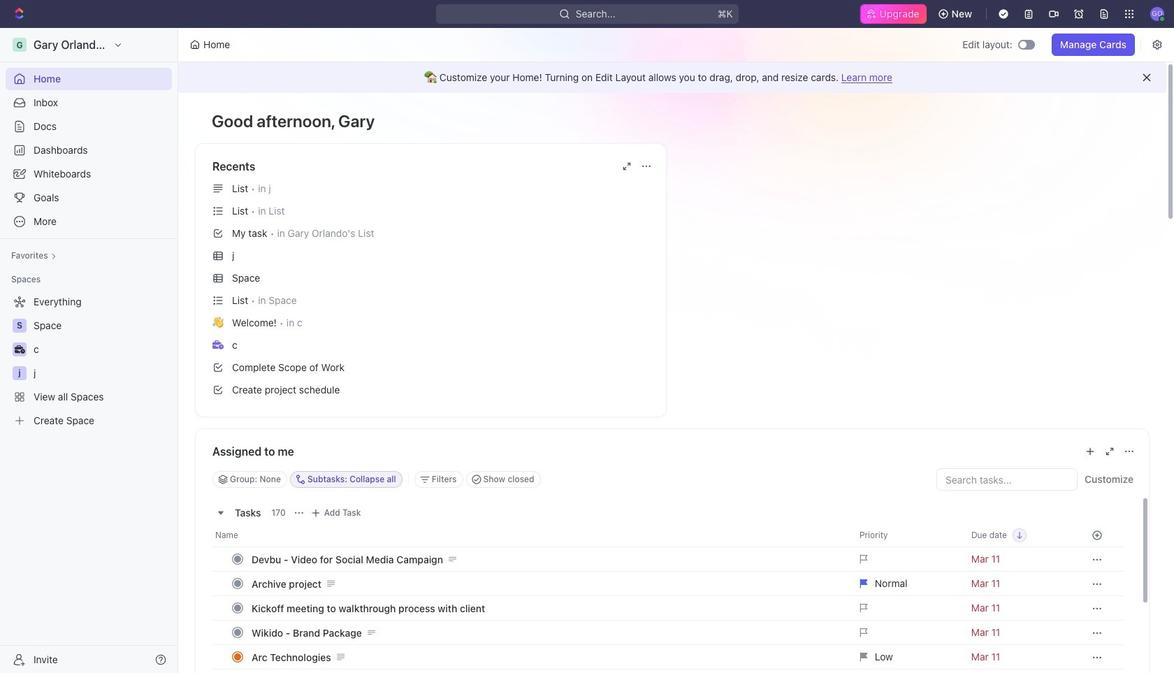 Task type: describe. For each thing, give the bounding box(es) containing it.
business time image
[[213, 340, 224, 349]]

business time image
[[14, 345, 25, 354]]

Search tasks... text field
[[938, 469, 1077, 490]]

set priority image
[[851, 669, 963, 673]]



Task type: vqa. For each thing, say whether or not it's contained in the screenshot.
Sidebar navigation
yes



Task type: locate. For each thing, give the bounding box(es) containing it.
alert
[[178, 62, 1167, 93]]

sidebar navigation
[[0, 28, 181, 673]]

gary orlando's workspace, , element
[[13, 38, 27, 52]]

space, , element
[[13, 319, 27, 333]]

tree
[[6, 291, 172, 432]]

tree inside sidebar navigation
[[6, 291, 172, 432]]

j, , element
[[13, 366, 27, 380]]



